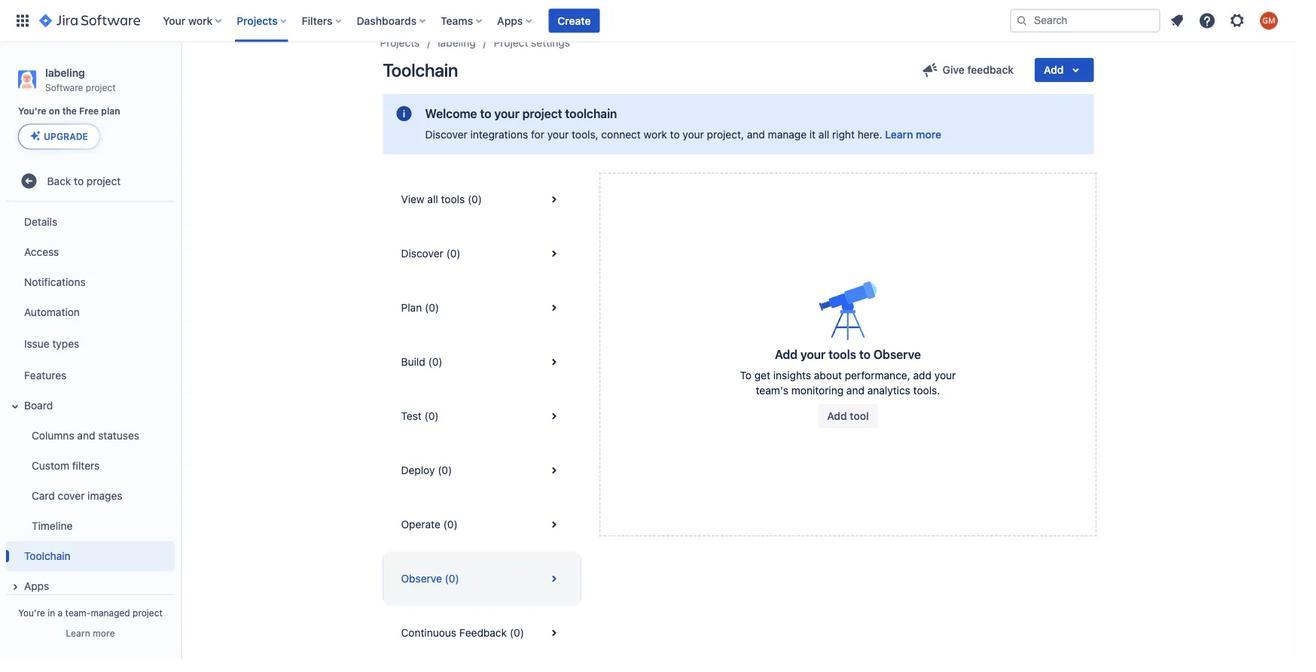 Task type: vqa. For each thing, say whether or not it's contained in the screenshot.
topmost all
yes



Task type: describe. For each thing, give the bounding box(es) containing it.
project inside labeling software project
[[86, 82, 116, 92]]

project
[[494, 37, 528, 49]]

statuses
[[98, 429, 139, 442]]

issue
[[24, 337, 49, 350]]

project,
[[707, 128, 744, 141]]

give feedback
[[943, 64, 1014, 76]]

card
[[32, 489, 55, 502]]

(0) for observe (0)
[[445, 573, 459, 585]]

your work
[[163, 14, 213, 27]]

toolchain link
[[6, 541, 175, 571]]

(0) for test (0)
[[424, 410, 439, 423]]

appswitcher icon image
[[14, 12, 32, 30]]

add tool button
[[818, 404, 878, 429]]

feedback
[[459, 627, 507, 639]]

learn inside learn more button
[[66, 628, 90, 639]]

integrations
[[470, 128, 528, 141]]

performance,
[[845, 369, 910, 382]]

custom filters
[[32, 459, 100, 472]]

(0) for operate (0)
[[443, 519, 458, 531]]

on
[[49, 106, 60, 117]]

access link
[[6, 237, 175, 267]]

back
[[47, 175, 71, 187]]

columns and statuses link
[[15, 421, 175, 451]]

notifications link
[[6, 267, 175, 297]]

team's
[[756, 384, 789, 397]]

operate (0) button
[[383, 498, 581, 552]]

build (0) button
[[383, 335, 581, 389]]

project right the managed
[[133, 608, 163, 618]]

filters button
[[297, 9, 348, 33]]

feedback
[[967, 64, 1014, 76]]

a
[[58, 608, 63, 618]]

create
[[558, 14, 591, 27]]

card cover images link
[[15, 481, 175, 511]]

discover inside welcome to your project toolchain discover integrations for your tools, connect work to your project, and manage it all right here. learn more
[[425, 128, 467, 141]]

timeline
[[32, 520, 73, 532]]

deploy (0) button
[[383, 444, 581, 498]]

custom filters link
[[15, 451, 175, 481]]

add
[[913, 369, 932, 382]]

details link
[[6, 207, 175, 237]]

give
[[943, 64, 965, 76]]

deploy (0)
[[401, 464, 452, 477]]

board button
[[6, 390, 175, 421]]

add tool
[[827, 410, 869, 423]]

observe (0)
[[401, 573, 459, 585]]

and inside welcome to your project toolchain discover integrations for your tools, connect work to your project, and manage it all right here. learn more
[[747, 128, 765, 141]]

banner containing your work
[[0, 0, 1296, 42]]

primary element
[[9, 0, 1010, 42]]

team-
[[65, 608, 91, 618]]

custom
[[32, 459, 69, 472]]

filters
[[302, 14, 333, 27]]

back to project link
[[6, 166, 175, 196]]

deploy
[[401, 464, 435, 477]]

here.
[[858, 128, 882, 141]]

apps button
[[6, 571, 175, 601]]

dashboards
[[357, 14, 417, 27]]

projects button
[[232, 9, 293, 33]]

observe inside 'add your tools to observe to get insights about performance, add your team's monitoring and analytics tools.'
[[874, 348, 921, 362]]

add for your
[[775, 348, 798, 362]]

learn inside welcome to your project toolchain discover integrations for your tools, connect work to your project, and manage it all right here. learn more
[[885, 128, 913, 141]]

operate
[[401, 519, 440, 531]]

add for tool
[[827, 410, 847, 423]]

help image
[[1198, 12, 1216, 30]]

back to project
[[47, 175, 121, 187]]

observe (0) button
[[383, 552, 581, 606]]

1 vertical spatial learn more button
[[66, 627, 115, 639]]

upgrade button
[[19, 125, 99, 149]]

your up the integrations
[[494, 107, 520, 121]]

build
[[401, 356, 425, 368]]

more inside button
[[93, 628, 115, 639]]

apps inside popup button
[[497, 14, 523, 27]]

your
[[163, 14, 185, 27]]

discover (0) button
[[383, 227, 581, 281]]

the
[[62, 106, 77, 117]]

notifications image
[[1168, 12, 1186, 30]]

you're for you're on the free plan
[[18, 106, 46, 117]]

your right for
[[547, 128, 569, 141]]

(0) for discover (0)
[[446, 247, 461, 260]]

project settings
[[494, 37, 570, 49]]

card cover images
[[32, 489, 122, 502]]

access
[[24, 245, 59, 258]]

your profile and settings image
[[1260, 12, 1278, 30]]

right
[[832, 128, 855, 141]]

and inside "group"
[[77, 429, 95, 442]]

types
[[52, 337, 79, 350]]

filters
[[72, 459, 100, 472]]

your up about
[[800, 348, 826, 362]]

work inside welcome to your project toolchain discover integrations for your tools, connect work to your project, and manage it all right here. learn more
[[644, 128, 667, 141]]

continuous
[[401, 627, 456, 639]]

projects for projects "link"
[[380, 37, 420, 49]]

plan (0) button
[[383, 281, 581, 335]]

test (0) button
[[383, 389, 581, 444]]

issue types link
[[6, 327, 175, 360]]

(0) inside view all tools (0) button
[[468, 193, 482, 206]]

monitoring
[[791, 384, 844, 397]]

add your tools to observe to get insights about performance, add your team's monitoring and analytics tools.
[[740, 348, 956, 397]]

software
[[45, 82, 83, 92]]

insights
[[773, 369, 811, 382]]

expand image for board
[[6, 397, 24, 415]]

settings image
[[1228, 12, 1246, 30]]



Task type: locate. For each thing, give the bounding box(es) containing it.
1 horizontal spatial and
[[747, 128, 765, 141]]

1 vertical spatial observe
[[401, 573, 442, 585]]

all inside button
[[427, 193, 438, 206]]

tools for to
[[829, 348, 856, 362]]

free
[[79, 106, 99, 117]]

0 vertical spatial add
[[1044, 64, 1064, 76]]

work inside popup button
[[188, 14, 213, 27]]

learn more button down you're in a team-managed project
[[66, 627, 115, 639]]

tools up about
[[829, 348, 856, 362]]

to
[[480, 107, 491, 121], [670, 128, 680, 141], [74, 175, 84, 187], [859, 348, 871, 362]]

tools,
[[572, 128, 598, 141]]

(0) inside "continuous feedback (0)" button
[[510, 627, 524, 639]]

0 vertical spatial work
[[188, 14, 213, 27]]

(0) inside build (0) button
[[428, 356, 443, 368]]

timeline link
[[15, 511, 175, 541]]

1 horizontal spatial labeling
[[438, 37, 476, 49]]

and up tool
[[846, 384, 865, 397]]

observe up 'performance,'
[[874, 348, 921, 362]]

(0) inside deploy (0) button
[[438, 464, 452, 477]]

group
[[3, 202, 175, 606]]

about
[[814, 369, 842, 382]]

0 horizontal spatial tools
[[441, 193, 465, 206]]

automation link
[[6, 297, 175, 327]]

toolchain
[[383, 59, 458, 81], [24, 550, 71, 562]]

all right "it"
[[819, 128, 829, 141]]

discover inside button
[[401, 247, 443, 260]]

(0)
[[468, 193, 482, 206], [446, 247, 461, 260], [425, 302, 439, 314], [428, 356, 443, 368], [424, 410, 439, 423], [438, 464, 452, 477], [443, 519, 458, 531], [445, 573, 459, 585], [510, 627, 524, 639]]

2 horizontal spatial and
[[846, 384, 865, 397]]

work right connect
[[644, 128, 667, 141]]

operate (0)
[[401, 519, 458, 531]]

connect
[[601, 128, 641, 141]]

labeling link
[[438, 34, 476, 52]]

your right add
[[934, 369, 956, 382]]

images
[[87, 489, 122, 502]]

discover down welcome
[[425, 128, 467, 141]]

project inside back to project 'link'
[[87, 175, 121, 187]]

projects down dashboards popup button
[[380, 37, 420, 49]]

jira software image
[[39, 12, 140, 30], [39, 12, 140, 30]]

your work button
[[158, 9, 228, 33]]

1 vertical spatial and
[[846, 384, 865, 397]]

automation
[[24, 306, 80, 318]]

(0) right build
[[428, 356, 443, 368]]

to up the integrations
[[480, 107, 491, 121]]

2 expand image from the top
[[6, 578, 24, 596]]

0 horizontal spatial work
[[188, 14, 213, 27]]

1 you're from the top
[[18, 106, 46, 117]]

all
[[819, 128, 829, 141], [427, 193, 438, 206]]

1 horizontal spatial apps
[[497, 14, 523, 27]]

to inside 'add your tools to observe to get insights about performance, add your team's monitoring and analytics tools.'
[[859, 348, 871, 362]]

in
[[48, 608, 55, 618]]

(0) right operate
[[443, 519, 458, 531]]

learn more
[[66, 628, 115, 639]]

settings
[[531, 37, 570, 49]]

0 vertical spatial labeling
[[438, 37, 476, 49]]

expand image for apps
[[6, 578, 24, 596]]

project inside welcome to your project toolchain discover integrations for your tools, connect work to your project, and manage it all right here. learn more
[[522, 107, 562, 121]]

for
[[531, 128, 544, 141]]

projects
[[237, 14, 278, 27], [380, 37, 420, 49]]

to right the back
[[74, 175, 84, 187]]

teams
[[441, 14, 473, 27]]

add inside 'dropdown button'
[[1044, 64, 1064, 76]]

view all tools (0) button
[[383, 172, 581, 227]]

add
[[1044, 64, 1064, 76], [775, 348, 798, 362], [827, 410, 847, 423]]

build (0)
[[401, 356, 443, 368]]

sidebar navigation image
[[164, 60, 197, 90]]

details
[[24, 215, 57, 228]]

projects for projects popup button
[[237, 14, 278, 27]]

(0) up discover (0) button
[[468, 193, 482, 206]]

1 vertical spatial toolchain
[[24, 550, 71, 562]]

you're for you're in a team-managed project
[[18, 608, 45, 618]]

Search field
[[1010, 9, 1161, 33]]

welcome to your project toolchain discover integrations for your tools, connect work to your project, and manage it all right here. learn more
[[425, 107, 941, 141]]

add left tool
[[827, 410, 847, 423]]

(0) for plan (0)
[[425, 302, 439, 314]]

all right view
[[427, 193, 438, 206]]

2 vertical spatial add
[[827, 410, 847, 423]]

0 vertical spatial tools
[[441, 193, 465, 206]]

2 horizontal spatial add
[[1044, 64, 1064, 76]]

apps inside button
[[24, 580, 49, 592]]

your left project,
[[683, 128, 704, 141]]

project settings link
[[494, 34, 570, 52]]

labeling down teams
[[438, 37, 476, 49]]

(0) right plan
[[425, 302, 439, 314]]

1 vertical spatial expand image
[[6, 578, 24, 596]]

0 horizontal spatial apps
[[24, 580, 49, 592]]

1 vertical spatial work
[[644, 128, 667, 141]]

apps up project
[[497, 14, 523, 27]]

projects inside popup button
[[237, 14, 278, 27]]

labeling for labeling software project
[[45, 66, 85, 79]]

board
[[24, 399, 53, 412]]

plan
[[101, 106, 120, 117]]

1 horizontal spatial tools
[[829, 348, 856, 362]]

0 vertical spatial apps
[[497, 14, 523, 27]]

1 horizontal spatial projects
[[380, 37, 420, 49]]

(0) for build (0)
[[428, 356, 443, 368]]

to inside 'link'
[[74, 175, 84, 187]]

0 vertical spatial discover
[[425, 128, 467, 141]]

and right project,
[[747, 128, 765, 141]]

cover
[[58, 489, 85, 502]]

group containing details
[[3, 202, 175, 606]]

add inside 'add your tools to observe to get insights about performance, add your team's monitoring and analytics tools.'
[[775, 348, 798, 362]]

more down the managed
[[93, 628, 115, 639]]

(0) inside operate (0) button
[[443, 519, 458, 531]]

features link
[[6, 360, 175, 390]]

1 horizontal spatial work
[[644, 128, 667, 141]]

(0) inside plan (0) button
[[425, 302, 439, 314]]

create button
[[549, 9, 600, 33]]

1 vertical spatial discover
[[401, 247, 443, 260]]

1 vertical spatial you're
[[18, 608, 45, 618]]

labeling inside labeling software project
[[45, 66, 85, 79]]

0 horizontal spatial learn
[[66, 628, 90, 639]]

expand image
[[6, 397, 24, 415], [6, 578, 24, 596]]

dashboards button
[[352, 9, 432, 33]]

add down search field
[[1044, 64, 1064, 76]]

0 horizontal spatial all
[[427, 193, 438, 206]]

you're left in
[[18, 608, 45, 618]]

(0) down the view all tools (0)
[[446, 247, 461, 260]]

1 vertical spatial more
[[93, 628, 115, 639]]

learn
[[885, 128, 913, 141], [66, 628, 90, 639]]

1 vertical spatial add
[[775, 348, 798, 362]]

to up 'performance,'
[[859, 348, 871, 362]]

0 horizontal spatial more
[[93, 628, 115, 639]]

0 vertical spatial toolchain
[[383, 59, 458, 81]]

upgrade
[[44, 131, 88, 142]]

0 horizontal spatial toolchain
[[24, 550, 71, 562]]

learn more button right here.
[[885, 127, 941, 142]]

all inside welcome to your project toolchain discover integrations for your tools, connect work to your project, and manage it all right here. learn more
[[819, 128, 829, 141]]

1 horizontal spatial more
[[916, 128, 941, 141]]

work right your
[[188, 14, 213, 27]]

0 horizontal spatial observe
[[401, 573, 442, 585]]

to left project,
[[670, 128, 680, 141]]

toolchain down 'timeline' at bottom left
[[24, 550, 71, 562]]

2 you're from the top
[[18, 608, 45, 618]]

1 vertical spatial tools
[[829, 348, 856, 362]]

notifications
[[24, 276, 86, 288]]

add button
[[1035, 58, 1094, 82]]

0 vertical spatial and
[[747, 128, 765, 141]]

1 vertical spatial learn
[[66, 628, 90, 639]]

0 vertical spatial expand image
[[6, 397, 24, 415]]

tools inside button
[[441, 193, 465, 206]]

(0) for deploy (0)
[[438, 464, 452, 477]]

tool
[[850, 410, 869, 423]]

issue types
[[24, 337, 79, 350]]

0 horizontal spatial projects
[[237, 14, 278, 27]]

(0) right the "test"
[[424, 410, 439, 423]]

1 horizontal spatial add
[[827, 410, 847, 423]]

expand image inside apps button
[[6, 578, 24, 596]]

test (0)
[[401, 410, 439, 423]]

get
[[754, 369, 770, 382]]

welcome
[[425, 107, 477, 121]]

discover
[[425, 128, 467, 141], [401, 247, 443, 260]]

1 vertical spatial all
[[427, 193, 438, 206]]

1 horizontal spatial observe
[[874, 348, 921, 362]]

(0) right feedback at bottom
[[510, 627, 524, 639]]

0 horizontal spatial labeling
[[45, 66, 85, 79]]

(0) right deploy
[[438, 464, 452, 477]]

columns and statuses
[[32, 429, 139, 442]]

0 vertical spatial observe
[[874, 348, 921, 362]]

1 vertical spatial apps
[[24, 580, 49, 592]]

test
[[401, 410, 422, 423]]

0 vertical spatial learn more button
[[885, 127, 941, 142]]

tools right view
[[441, 193, 465, 206]]

apps button
[[493, 9, 538, 33]]

view
[[401, 193, 424, 206]]

apps up in
[[24, 580, 49, 592]]

1 horizontal spatial toolchain
[[383, 59, 458, 81]]

and inside 'add your tools to observe to get insights about performance, add your team's monitoring and analytics tools.'
[[846, 384, 865, 397]]

discover (0)
[[401, 247, 461, 260]]

observe down operate
[[401, 573, 442, 585]]

1 horizontal spatial learn more button
[[885, 127, 941, 142]]

give feedback button
[[913, 58, 1023, 82]]

0 horizontal spatial learn more button
[[66, 627, 115, 639]]

add inside button
[[827, 410, 847, 423]]

tools inside 'add your tools to observe to get insights about performance, add your team's monitoring and analytics tools.'
[[829, 348, 856, 362]]

0 vertical spatial more
[[916, 128, 941, 141]]

1 horizontal spatial learn
[[885, 128, 913, 141]]

1 vertical spatial labeling
[[45, 66, 85, 79]]

banner
[[0, 0, 1296, 42]]

learn down team- at the left of the page
[[66, 628, 90, 639]]

1 vertical spatial projects
[[380, 37, 420, 49]]

you're left on
[[18, 106, 46, 117]]

projects link
[[380, 34, 420, 52]]

continuous feedback (0)
[[401, 627, 524, 639]]

labeling up software
[[45, 66, 85, 79]]

project up plan
[[86, 82, 116, 92]]

toolchain down projects "link"
[[383, 59, 458, 81]]

you're in a team-managed project
[[18, 608, 163, 618]]

(0) up continuous feedback (0)
[[445, 573, 459, 585]]

view all tools (0)
[[401, 193, 482, 206]]

(0) inside observe (0) button
[[445, 573, 459, 585]]

to
[[740, 369, 752, 382]]

manage
[[768, 128, 807, 141]]

columns
[[32, 429, 74, 442]]

more
[[916, 128, 941, 141], [93, 628, 115, 639]]

0 horizontal spatial and
[[77, 429, 95, 442]]

1 expand image from the top
[[6, 397, 24, 415]]

(0) inside discover (0) button
[[446, 247, 461, 260]]

labeling software project
[[45, 66, 116, 92]]

2 vertical spatial and
[[77, 429, 95, 442]]

observe inside button
[[401, 573, 442, 585]]

1 horizontal spatial all
[[819, 128, 829, 141]]

project up details link
[[87, 175, 121, 187]]

more right here.
[[916, 128, 941, 141]]

and
[[747, 128, 765, 141], [846, 384, 865, 397], [77, 429, 95, 442]]

expand image inside board button
[[6, 397, 24, 415]]

discover up "plan (0)"
[[401, 247, 443, 260]]

features
[[24, 369, 66, 381]]

learn more button
[[885, 127, 941, 142], [66, 627, 115, 639]]

0 vertical spatial learn
[[885, 128, 913, 141]]

projects left filters
[[237, 14, 278, 27]]

more inside welcome to your project toolchain discover integrations for your tools, connect work to your project, and manage it all right here. learn more
[[916, 128, 941, 141]]

learn right here.
[[885, 128, 913, 141]]

project
[[86, 82, 116, 92], [522, 107, 562, 121], [87, 175, 121, 187], [133, 608, 163, 618]]

0 horizontal spatial add
[[775, 348, 798, 362]]

tools for (0)
[[441, 193, 465, 206]]

search image
[[1016, 15, 1028, 27]]

0 vertical spatial you're
[[18, 106, 46, 117]]

add up insights
[[775, 348, 798, 362]]

0 vertical spatial projects
[[237, 14, 278, 27]]

(0) inside test (0) button
[[424, 410, 439, 423]]

0 vertical spatial all
[[819, 128, 829, 141]]

toolchain
[[565, 107, 617, 121]]

plan (0)
[[401, 302, 439, 314]]

project up for
[[522, 107, 562, 121]]

labeling for labeling
[[438, 37, 476, 49]]

and up filters
[[77, 429, 95, 442]]



